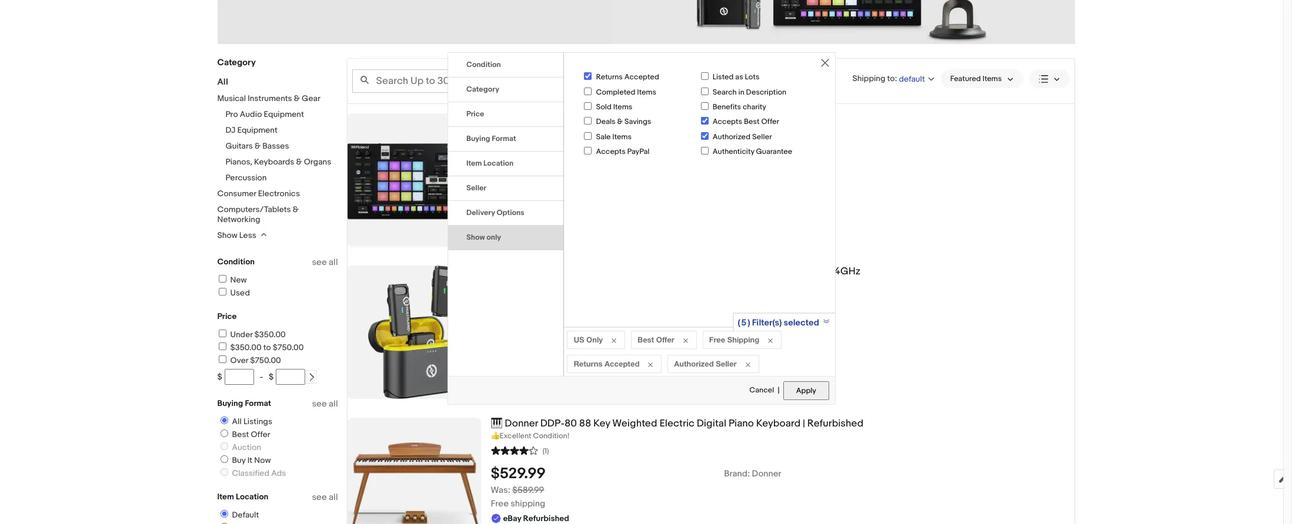 Task type: locate. For each thing, give the bounding box(es) containing it.
1 vertical spatial item location
[[217, 492, 268, 502]]

🎹 donner ddp-80 88 key weighted electric digital piano keyboard | refurbished link
[[491, 418, 1074, 430]]

Classified Ads radio
[[220, 469, 228, 476]]

all for used
[[329, 257, 338, 268]]

$ for maximum value text box
[[269, 372, 274, 382]]

1 horizontal spatial free
[[709, 335, 725, 345]]

0 vertical spatial roland
[[491, 114, 523, 125]]

wireless
[[571, 266, 611, 278]]

2 vertical spatial offer
[[251, 430, 270, 440]]

show inside all musical instruments & gear pro audio equipment dj equipment guitars & basses pianos, keyboards & organs percussion consumer electronics computers/tablets & networking show less
[[217, 231, 237, 241]]

buy it now
[[232, 456, 271, 466]]

1 vertical spatial condition
[[217, 257, 255, 267]]

best right only
[[638, 335, 654, 345]]

ebay refurbished down shipping
[[503, 514, 569, 524]]

show down networking
[[217, 231, 237, 241]]

1 vertical spatial price
[[217, 312, 237, 322]]

refurbished
[[677, 114, 733, 125], [523, 170, 569, 180], [523, 309, 569, 319], [808, 418, 864, 430], [523, 514, 569, 524]]

cancel button
[[749, 381, 775, 401]]

1 horizontal spatial location
[[484, 159, 514, 168]]

2 see all from the top
[[312, 399, 338, 410]]

refurbished inside 🎹 donner ddp-80 88 key weighted electric digital piano keyboard | refurbished 👍excellent condition!
[[808, 418, 864, 430]]

roland verselab mv-1 production studio refurbished link
[[491, 114, 1074, 126]]

1 horizontal spatial $
[[269, 372, 274, 382]]

donner inside 🎹 donner ddp-80 88 key weighted electric digital piano keyboard | refurbished 👍excellent condition!
[[505, 418, 538, 430]]

( 5 ) filter(s) selected
[[738, 318, 819, 329]]

donner down 👍excellent condition! text field
[[752, 469, 782, 480]]

1 vertical spatial items
[[613, 102, 633, 112]]

2 vertical spatial ebay
[[503, 514, 521, 524]]

$350.00 up the over $750.00 link
[[230, 343, 262, 353]]

see for best offer
[[312, 399, 327, 410]]

item location down $527.99
[[466, 159, 514, 168]]

3 ebay from the top
[[503, 514, 521, 524]]

all for all musical instruments & gear pro audio equipment dj equipment guitars & basses pianos, keyboards & organs percussion consumer electronics computers/tablets & networking show less
[[217, 76, 228, 88]]

brand: inside brand: donner was: $589.99 free shipping
[[724, 469, 750, 480]]

0 vertical spatial see all
[[312, 257, 338, 268]]

0 horizontal spatial item location
[[217, 492, 268, 502]]

1 see all from the top
[[312, 257, 338, 268]]

returns up completed
[[596, 72, 623, 82]]

auction
[[232, 443, 261, 453]]

dj
[[226, 125, 235, 135]]

0 horizontal spatial free
[[491, 499, 509, 510]]

authorized seller down accepts best offer
[[713, 132, 772, 142]]

format up listings
[[245, 399, 271, 409]]

0 horizontal spatial seller
[[466, 184, 486, 193]]

Apply submit
[[783, 382, 829, 401]]

ebay down 114 watching
[[503, 170, 521, 180]]

0 horizontal spatial $
[[217, 372, 222, 382]]

1 horizontal spatial donner
[[752, 469, 782, 480]]

Used checkbox
[[219, 288, 226, 296]]

1 vertical spatial ebay
[[503, 309, 521, 319]]

in
[[739, 87, 745, 97]]

items for sold items
[[613, 102, 633, 112]]

0 vertical spatial returns accepted
[[596, 72, 659, 82]]

keyboard
[[756, 418, 801, 430]]

all for all listings
[[232, 417, 242, 427]]

guitars & basses link
[[226, 141, 289, 151]]

see all
[[312, 257, 338, 268], [312, 399, 338, 410], [312, 492, 338, 504]]

1 vertical spatial see
[[312, 399, 327, 410]]

accepts
[[713, 117, 742, 127], [596, 147, 626, 157]]

brand: down piano
[[724, 469, 750, 480]]

0 vertical spatial see
[[312, 257, 327, 268]]

1 vertical spatial authorized seller
[[674, 360, 737, 369]]

refurbished down the lark
[[523, 309, 569, 319]]

accepted
[[625, 72, 659, 82], [605, 360, 640, 369]]

1 horizontal spatial seller
[[716, 360, 737, 369]]

0 vertical spatial category
[[217, 57, 256, 68]]

buying up all listings radio
[[217, 399, 243, 409]]

listed
[[713, 72, 734, 82]]

studio
[[645, 114, 675, 125]]

3 ebay refurbished from the top
[[503, 514, 569, 524]]

refurbished right |
[[808, 418, 864, 430]]

2 brand: from the top
[[724, 469, 750, 480]]

$529.99
[[491, 465, 546, 483]]

583
[[629, 76, 643, 86]]

0 vertical spatial ebay refurbished
[[503, 170, 569, 180]]

1 see from the top
[[312, 257, 327, 268]]

1 vertical spatial all
[[232, 417, 242, 427]]

item up default option
[[217, 492, 234, 502]]

all inside all musical instruments & gear pro audio equipment dj equipment guitars & basses pianos, keyboards & organs percussion consumer electronics computers/tablets & networking show less
[[217, 76, 228, 88]]

New checkbox
[[219, 275, 226, 283]]

roland up $527.99
[[491, 114, 523, 125]]

1 vertical spatial brand:
[[724, 469, 750, 480]]

1 see all button from the top
[[312, 257, 338, 268]]

3 see from the top
[[312, 492, 327, 504]]

1 vertical spatial ebay refurbished
[[503, 309, 569, 319]]

1 vertical spatial all
[[329, 399, 338, 410]]

refurbished down watching
[[523, 170, 569, 180]]

ebay refurbished down the lark
[[503, 309, 569, 319]]

authorized seller down free shipping
[[674, 360, 737, 369]]

gear
[[302, 94, 320, 104]]

format up 114
[[492, 134, 516, 144]]

see all button for used
[[312, 257, 338, 268]]

under $350.00
[[230, 330, 286, 340]]

see all button
[[312, 257, 338, 268], [312, 399, 338, 410], [312, 492, 338, 504]]

category
[[217, 57, 256, 68], [466, 85, 499, 94]]

0 vertical spatial best
[[744, 117, 760, 127]]

0 horizontal spatial all
[[217, 76, 228, 88]]

location
[[484, 159, 514, 168], [236, 492, 268, 502]]

1 vertical spatial see all
[[312, 399, 338, 410]]

returns accepted up completed items
[[596, 72, 659, 82]]

2 vertical spatial see all
[[312, 492, 338, 504]]

0 vertical spatial condition
[[466, 60, 501, 70]]

2 all from the top
[[329, 399, 338, 410]]

1 vertical spatial equipment
[[237, 125, 278, 135]]

items for sale items
[[613, 132, 632, 142]]

free inside brand: donner was: $589.99 free shipping
[[491, 499, 509, 510]]

returns down 'us only'
[[574, 360, 603, 369]]

0 horizontal spatial offer
[[251, 430, 270, 440]]

results
[[645, 76, 672, 86]]

equipment down 'instruments'
[[264, 109, 304, 119]]

roland down top rated plus
[[752, 155, 780, 166]]

buying
[[466, 134, 490, 144], [217, 399, 243, 409]]

2 $ from the left
[[269, 372, 274, 382]]

used link
[[217, 288, 250, 298]]

0 vertical spatial item location
[[466, 159, 514, 168]]

consumer
[[217, 189, 256, 199]]

selected
[[784, 318, 819, 329]]

$ right -
[[269, 372, 274, 382]]

buying format up all listings link
[[217, 399, 271, 409]]

Authenticity Guarantee checkbox
[[701, 147, 709, 155]]

🎹
[[491, 418, 503, 430]]

see for used
[[312, 257, 327, 268]]

authorized up authenticity
[[713, 132, 751, 142]]

show only
[[466, 233, 501, 242]]

2 vertical spatial all
[[329, 492, 338, 504]]

1 $ from the left
[[217, 372, 222, 382]]

item location up default
[[217, 492, 268, 502]]

2 ebay from the top
[[503, 309, 521, 319]]

free down was:
[[491, 499, 509, 510]]

buying format up 114
[[466, 134, 516, 144]]

Minimum Value text field
[[225, 369, 254, 385]]

2 vertical spatial ebay refurbished
[[503, 514, 569, 524]]

refurbished down benefits charity "option" in the right top of the page
[[677, 114, 733, 125]]

Accepts Best Offer checkbox
[[701, 117, 709, 125]]

2 vertical spatial see all button
[[312, 492, 338, 504]]

all up musical
[[217, 76, 228, 88]]

item location
[[466, 159, 514, 168], [217, 492, 268, 502]]

0 horizontal spatial show
[[217, 231, 237, 241]]

ebay refurbished for $527.99
[[503, 170, 569, 180]]

item left 114
[[466, 159, 482, 168]]

seller down free shipping
[[716, 360, 737, 369]]

ebay down hollyland
[[503, 309, 521, 319]]

items up production
[[613, 102, 633, 112]]

👍Excellent Condition! text field
[[491, 432, 1074, 442]]

1 horizontal spatial condition
[[466, 60, 501, 70]]

brand: roland
[[724, 155, 780, 166]]

1 horizontal spatial buying format
[[466, 134, 516, 144]]

best up auction link on the left of page
[[232, 430, 249, 440]]

0 horizontal spatial roland
[[491, 114, 523, 125]]

0 vertical spatial all
[[217, 76, 228, 88]]

returns accepted down only
[[574, 360, 640, 369]]

|
[[803, 418, 805, 430]]

1 horizontal spatial all
[[232, 417, 242, 427]]

80
[[565, 418, 577, 430]]

0 vertical spatial brand:
[[724, 155, 750, 166]]

Benefits charity checkbox
[[701, 102, 709, 110]]

1 horizontal spatial best
[[638, 335, 654, 345]]

brand: down top
[[724, 155, 750, 166]]

0 vertical spatial format
[[492, 134, 516, 144]]

donner
[[505, 418, 538, 430], [752, 469, 782, 480]]

us
[[574, 335, 584, 345]]

tab list
[[448, 53, 564, 251]]

1 vertical spatial $750.00
[[250, 356, 281, 366]]

show left only
[[466, 233, 485, 242]]

all right all listings radio
[[232, 417, 242, 427]]

see all for best offer
[[312, 399, 338, 410]]

1 ebay from the top
[[503, 170, 521, 180]]

(1)
[[543, 447, 549, 456]]

$350.00 up to
[[254, 330, 286, 340]]

0 horizontal spatial condition
[[217, 257, 255, 267]]

accepts for accepts best offer
[[713, 117, 742, 127]]

1 vertical spatial best offer
[[232, 430, 270, 440]]

items for completed items
[[637, 87, 656, 97]]

ebay refurbished down watching
[[503, 170, 569, 180]]

us only
[[574, 335, 603, 345]]

authorized seller
[[713, 132, 772, 142], [674, 360, 737, 369]]

1 horizontal spatial item
[[466, 159, 482, 168]]

$750.00 down $350.00 to $750.00
[[250, 356, 281, 366]]

2 vertical spatial seller
[[716, 360, 737, 369]]

1 vertical spatial returns accepted
[[574, 360, 640, 369]]

under
[[230, 330, 253, 340]]

Over $750.00 checkbox
[[219, 356, 226, 364]]

1 vertical spatial location
[[236, 492, 268, 502]]

free left shipping
[[709, 335, 725, 345]]

instruments
[[248, 94, 292, 104]]

1 vertical spatial donner
[[752, 469, 782, 480]]

0 vertical spatial seller
[[752, 132, 772, 142]]

ebay down shipping
[[503, 514, 521, 524]]

0 horizontal spatial item
[[217, 492, 234, 502]]

& left gear
[[294, 94, 300, 104]]

guitars
[[226, 141, 253, 151]]

$350.00
[[254, 330, 286, 340], [230, 343, 262, 353]]

1 brand: from the top
[[724, 155, 750, 166]]

shipping
[[511, 499, 545, 510]]

items up accepts paypal
[[613, 132, 632, 142]]

buying left $527.99
[[466, 134, 490, 144]]

default
[[232, 511, 259, 521]]

item
[[466, 159, 482, 168], [217, 492, 234, 502]]

delivery options
[[466, 208, 525, 218]]

all musical instruments & gear pro audio equipment dj equipment guitars & basses pianos, keyboards & organs percussion consumer electronics computers/tablets & networking show less
[[217, 76, 331, 241]]

0 vertical spatial item
[[466, 159, 482, 168]]

ebay refurbished
[[503, 170, 569, 180], [503, 309, 569, 319], [503, 514, 569, 524]]

0 horizontal spatial best offer
[[232, 430, 270, 440]]

location up default
[[236, 492, 268, 502]]

classified ads link
[[216, 469, 288, 479]]

accepts down benefits
[[713, 117, 742, 127]]

1 vertical spatial free
[[491, 499, 509, 510]]

2 see from the top
[[312, 399, 327, 410]]

All Listings radio
[[220, 417, 228, 425]]

now
[[254, 456, 271, 466]]

0 horizontal spatial location
[[236, 492, 268, 502]]

$ down over $750.00 option
[[217, 372, 222, 382]]

refurbished down shipping
[[523, 514, 569, 524]]

0 vertical spatial ebay
[[503, 170, 521, 180]]

0 vertical spatial donner
[[505, 418, 538, 430]]

1 vertical spatial buying
[[217, 399, 243, 409]]

percussion link
[[226, 173, 267, 183]]

0 horizontal spatial category
[[217, 57, 256, 68]]

condition
[[466, 60, 501, 70], [217, 257, 255, 267]]

cancel
[[750, 386, 774, 395]]

0 vertical spatial location
[[484, 159, 514, 168]]

electric
[[660, 418, 695, 430]]

0 vertical spatial free
[[709, 335, 725, 345]]

buying format
[[466, 134, 516, 144], [217, 399, 271, 409]]

best down 'charity'
[[744, 117, 760, 127]]

authorized down free shipping
[[674, 360, 714, 369]]

was:
[[491, 485, 510, 496]]

donner inside brand: donner was: $589.99 free shipping
[[752, 469, 782, 480]]

2 see all button from the top
[[312, 399, 338, 410]]

1 ebay refurbished from the top
[[503, 170, 569, 180]]

1 vertical spatial format
[[245, 399, 271, 409]]

format
[[492, 134, 516, 144], [245, 399, 271, 409]]

2 vertical spatial see
[[312, 492, 327, 504]]

1 horizontal spatial price
[[466, 110, 484, 119]]

cancellation
[[739, 266, 797, 278]]

auction link
[[216, 443, 264, 453]]

0 vertical spatial accepts
[[713, 117, 742, 127]]

see all button for best offer
[[312, 399, 338, 410]]

accepts down sale items
[[596, 147, 626, 157]]

seller up authenticity guarantee
[[752, 132, 772, 142]]

seller up delivery
[[466, 184, 486, 193]]

digital
[[697, 418, 727, 430]]

0 horizontal spatial donner
[[505, 418, 538, 430]]

donner up 👍excellent
[[505, 418, 538, 430]]

1 horizontal spatial best offer
[[638, 335, 675, 345]]

items down 583 results
[[637, 87, 656, 97]]

location down $527.99
[[484, 159, 514, 168]]

accepts for accepts paypal
[[596, 147, 626, 157]]

equipment up the guitars & basses link
[[237, 125, 278, 135]]

2 vertical spatial best
[[232, 430, 249, 440]]

0 vertical spatial buying
[[466, 134, 490, 144]]

1 horizontal spatial category
[[466, 85, 499, 94]]

1 vertical spatial see all button
[[312, 399, 338, 410]]

$750.00 right to
[[273, 343, 304, 353]]

0 vertical spatial $750.00
[[273, 343, 304, 353]]

offer
[[761, 117, 779, 127], [656, 335, 675, 345], [251, 430, 270, 440]]

0 vertical spatial see all button
[[312, 257, 338, 268]]

musical instruments & gear link
[[217, 94, 320, 104]]

1 all from the top
[[329, 257, 338, 268]]

& down dj equipment link
[[255, 141, 261, 151]]

within radio
[[220, 524, 228, 525]]

0 vertical spatial items
[[637, 87, 656, 97]]

2 horizontal spatial best
[[744, 117, 760, 127]]

0 horizontal spatial format
[[245, 399, 271, 409]]

0 vertical spatial price
[[466, 110, 484, 119]]

roland
[[491, 114, 523, 125], [752, 155, 780, 166]]



Task type: describe. For each thing, give the bounding box(es) containing it.
3 see all button from the top
[[312, 492, 338, 504]]

1 vertical spatial offer
[[656, 335, 675, 345]]

0 vertical spatial authorized seller
[[713, 132, 772, 142]]

Deals & Savings checkbox
[[584, 117, 592, 125]]

only
[[587, 335, 603, 345]]

all listings link
[[216, 417, 275, 427]]

0 horizontal spatial buying
[[217, 399, 243, 409]]

5
[[741, 318, 747, 329]]

deals
[[596, 117, 616, 127]]

key
[[594, 418, 610, 430]]

rated
[[751, 138, 775, 149]]

hollyland lark m1 wireless lavalier microphone, noise cancellation 656ft 2.4ghz link
[[491, 266, 1074, 278]]

1 vertical spatial accepted
[[605, 360, 640, 369]]

1 vertical spatial seller
[[466, 184, 486, 193]]

all for best offer
[[329, 399, 338, 410]]

88
[[579, 418, 591, 430]]

Completed Items checkbox
[[584, 87, 592, 95]]

over $750.00
[[230, 356, 281, 366]]

Auction radio
[[220, 443, 228, 451]]

donner for 🎹
[[505, 418, 538, 430]]

tab list containing condition
[[448, 53, 564, 251]]

submit price range image
[[308, 374, 316, 382]]

classified ads
[[232, 469, 286, 479]]

networking
[[217, 215, 260, 225]]

donner for brand:
[[752, 469, 782, 480]]

Under $350.00 checkbox
[[219, 330, 226, 338]]

pro
[[226, 109, 238, 119]]

microphone,
[[650, 266, 707, 278]]

used
[[230, 288, 250, 298]]

filter(s)
[[752, 318, 782, 329]]

Best Offer radio
[[220, 430, 228, 438]]

1
[[586, 114, 590, 125]]

& down the "electronics"
[[293, 205, 299, 215]]

4 out of 5 stars image
[[491, 445, 538, 456]]

production
[[592, 114, 642, 125]]

Accepts PayPal checkbox
[[584, 147, 592, 155]]

& right "deals"
[[617, 117, 623, 127]]

m1
[[557, 266, 569, 278]]

only
[[487, 233, 501, 242]]

top rated plus
[[734, 138, 794, 149]]

brand: for roland
[[724, 155, 750, 166]]

1 horizontal spatial buying
[[466, 134, 490, 144]]

1 vertical spatial best
[[638, 335, 654, 345]]

watching
[[504, 155, 540, 166]]

description
[[746, 87, 787, 97]]

buy it now link
[[216, 456, 273, 466]]

2 horizontal spatial seller
[[752, 132, 772, 142]]

hollyland
[[491, 266, 534, 278]]

🎹 donner ddp-80 88 key weighted electric digital piano keyboard | refurbished 👍excellent condition!
[[491, 418, 864, 441]]

$350.00 to $750.00
[[230, 343, 304, 353]]

savings
[[625, 117, 651, 127]]

Default radio
[[220, 511, 228, 518]]

close image
[[821, 59, 829, 67]]

Authorized Seller checkbox
[[701, 132, 709, 140]]

0 vertical spatial equipment
[[264, 109, 304, 119]]

ebay for $529.99
[[503, 514, 521, 524]]

new
[[230, 275, 247, 285]]

weighted
[[613, 418, 657, 430]]

hollyland lark m1 wireless lavalier microphone, noise cancellation 656ft 2.4ghz
[[491, 266, 861, 278]]

keyboards
[[254, 157, 294, 167]]

charity
[[743, 102, 766, 112]]

lark
[[536, 266, 555, 278]]

2.4ghz
[[826, 266, 861, 278]]

listings
[[244, 417, 272, 427]]

0 vertical spatial accepted
[[625, 72, 659, 82]]

new link
[[217, 275, 247, 285]]

Sale Items checkbox
[[584, 132, 592, 140]]

classified
[[232, 469, 269, 479]]

Listed as Lots checkbox
[[701, 72, 709, 80]]

Search in Description checkbox
[[701, 87, 709, 95]]

benefits
[[713, 102, 741, 112]]

best offer link
[[216, 430, 273, 440]]

sale
[[596, 132, 611, 142]]

& left organs
[[296, 157, 302, 167]]

over $750.00 link
[[217, 356, 281, 366]]

basses
[[262, 141, 289, 151]]

ebay refurbished for $529.99
[[503, 514, 569, 524]]

0 vertical spatial returns
[[596, 72, 623, 82]]

ebay for $527.99
[[503, 170, 521, 180]]

1 horizontal spatial format
[[492, 134, 516, 144]]

it
[[247, 456, 252, 466]]

roland verselab mv-1 production studio refurbished
[[491, 114, 733, 125]]

less
[[239, 231, 256, 241]]

electronics
[[258, 189, 300, 199]]

free shipping
[[709, 335, 760, 345]]

ddp-
[[540, 418, 565, 430]]

1 vertical spatial roland
[[752, 155, 780, 166]]

2 ebay refurbished from the top
[[503, 309, 569, 319]]

ads
[[271, 469, 286, 479]]

hollyland lark m1 wireless lavalier microphone, noise cancellation 656ft 2.4ghz image
[[368, 266, 460, 399]]

114
[[491, 155, 502, 166]]

656ft
[[799, 266, 824, 278]]

audio
[[240, 109, 262, 119]]

$ for minimum value text field
[[217, 372, 222, 382]]

0 horizontal spatial best
[[232, 430, 249, 440]]

0 vertical spatial offer
[[761, 117, 779, 127]]

authenticity
[[713, 147, 755, 157]]

show less button
[[217, 231, 266, 241]]

piano
[[729, 418, 754, 430]]

Buy It Now radio
[[220, 456, 228, 464]]

Maximum Value text field
[[276, 369, 305, 385]]

dj equipment link
[[226, 125, 278, 135]]

listed as lots
[[713, 72, 760, 82]]

search
[[713, 87, 737, 97]]

verselab
[[525, 114, 566, 125]]

accepts best offer
[[713, 117, 779, 127]]

(1) link
[[491, 445, 549, 456]]

0 vertical spatial buying format
[[466, 134, 516, 144]]

(
[[738, 318, 740, 329]]

0 vertical spatial best offer
[[638, 335, 675, 345]]

roland verselab mv-1 production studio refurbished image
[[347, 114, 481, 247]]

deals & savings
[[596, 117, 651, 127]]

lots
[[745, 72, 760, 82]]

-
[[260, 372, 263, 382]]

1 vertical spatial authorized
[[674, 360, 714, 369]]

Sold Items checkbox
[[584, 102, 592, 110]]

benefits charity
[[713, 102, 766, 112]]

1 vertical spatial item
[[217, 492, 234, 502]]

0 vertical spatial authorized
[[713, 132, 751, 142]]

computers/tablets
[[217, 205, 291, 215]]

3 all from the top
[[329, 492, 338, 504]]

see all for used
[[312, 257, 338, 268]]

pianos, keyboards & organs link
[[226, 157, 331, 167]]

[object undefined] image
[[724, 138, 794, 149]]

1 vertical spatial category
[[466, 85, 499, 94]]

$527.99
[[491, 135, 545, 153]]

percussion
[[226, 173, 267, 183]]

paypal
[[627, 147, 650, 157]]

pianos,
[[226, 157, 252, 167]]

1 vertical spatial buying format
[[217, 399, 271, 409]]

pro audio equipment link
[[226, 109, 304, 119]]

noise
[[710, 266, 736, 278]]

guarantee
[[756, 147, 793, 157]]

1 vertical spatial returns
[[574, 360, 603, 369]]

3 see all from the top
[[312, 492, 338, 504]]

$350.00 to $750.00 link
[[217, 343, 304, 353]]

condition inside tab list
[[466, 60, 501, 70]]

brand: for donner
[[724, 469, 750, 480]]

delivery
[[466, 208, 495, 218]]

show inside tab list
[[466, 233, 485, 242]]

114 watching
[[491, 155, 540, 166]]

🎹 donner ddp-80 88 key weighted electric digital piano keyboard | refurbished image
[[347, 418, 481, 525]]

1 vertical spatial $350.00
[[230, 343, 262, 353]]

as
[[735, 72, 743, 82]]

0 horizontal spatial price
[[217, 312, 237, 322]]

organs
[[304, 157, 331, 167]]

1 horizontal spatial item location
[[466, 159, 514, 168]]

Returns Accepted checkbox
[[584, 72, 592, 80]]

$350.00 to $750.00 checkbox
[[219, 343, 226, 351]]

0 vertical spatial $350.00
[[254, 330, 286, 340]]



Task type: vqa. For each thing, say whether or not it's contained in the screenshot.
ScentSicles White Winter Fir Scented Ornaments with Hooks (Bottle of 6) image
no



